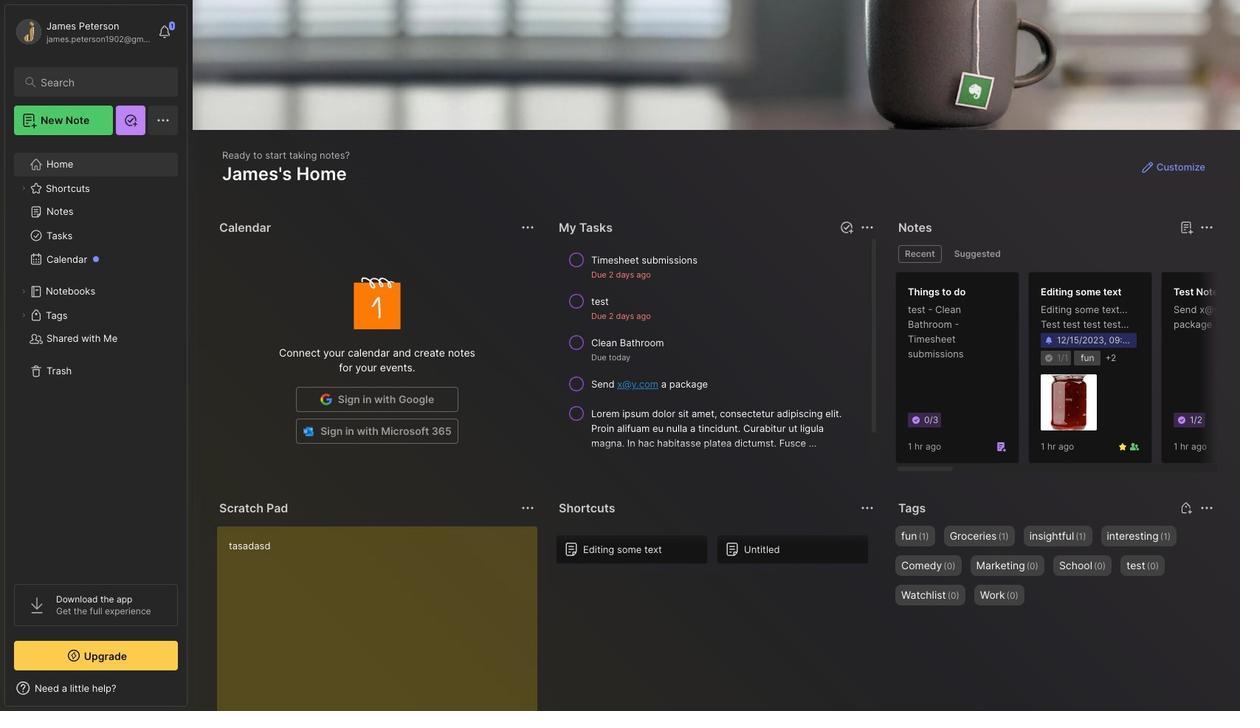 Task type: describe. For each thing, give the bounding box(es) containing it.
1 vertical spatial row group
[[556, 535, 878, 573]]

expand tags image
[[19, 311, 28, 320]]

Search text field
[[41, 75, 165, 89]]

WHAT'S NEW field
[[5, 676, 187, 700]]

expand notebooks image
[[19, 287, 28, 296]]

main element
[[0, 0, 192, 711]]

new task image
[[840, 220, 854, 235]]

click to collapse image
[[186, 684, 198, 701]]



Task type: locate. For each thing, give the bounding box(es) containing it.
1 horizontal spatial row group
[[896, 272, 1240, 473]]

more actions image
[[519, 219, 537, 236], [859, 219, 876, 236], [1198, 219, 1216, 236], [519, 499, 537, 517], [859, 499, 876, 517]]

1 horizontal spatial tab
[[948, 245, 1008, 263]]

Start writing… text field
[[229, 526, 537, 711]]

tab list
[[899, 245, 1212, 263]]

None search field
[[41, 73, 165, 91]]

row group
[[896, 272, 1240, 473], [556, 535, 878, 573]]

0 vertical spatial row group
[[896, 272, 1240, 473]]

Account field
[[14, 17, 151, 47]]

More actions field
[[518, 217, 538, 238], [857, 217, 878, 238], [1197, 217, 1218, 238], [518, 498, 538, 518], [857, 498, 878, 518]]

2 tab from the left
[[948, 245, 1008, 263]]

1 tab from the left
[[899, 245, 942, 263]]

thumbnail image
[[1041, 375, 1097, 431]]

tree inside the main element
[[5, 144, 187, 571]]

0 horizontal spatial tab
[[899, 245, 942, 263]]

0 horizontal spatial row group
[[556, 535, 878, 573]]

none search field inside the main element
[[41, 73, 165, 91]]

tree
[[5, 144, 187, 571]]

tab
[[899, 245, 942, 263], [948, 245, 1008, 263]]



Task type: vqa. For each thing, say whether or not it's contained in the screenshot.
tab to the left
yes



